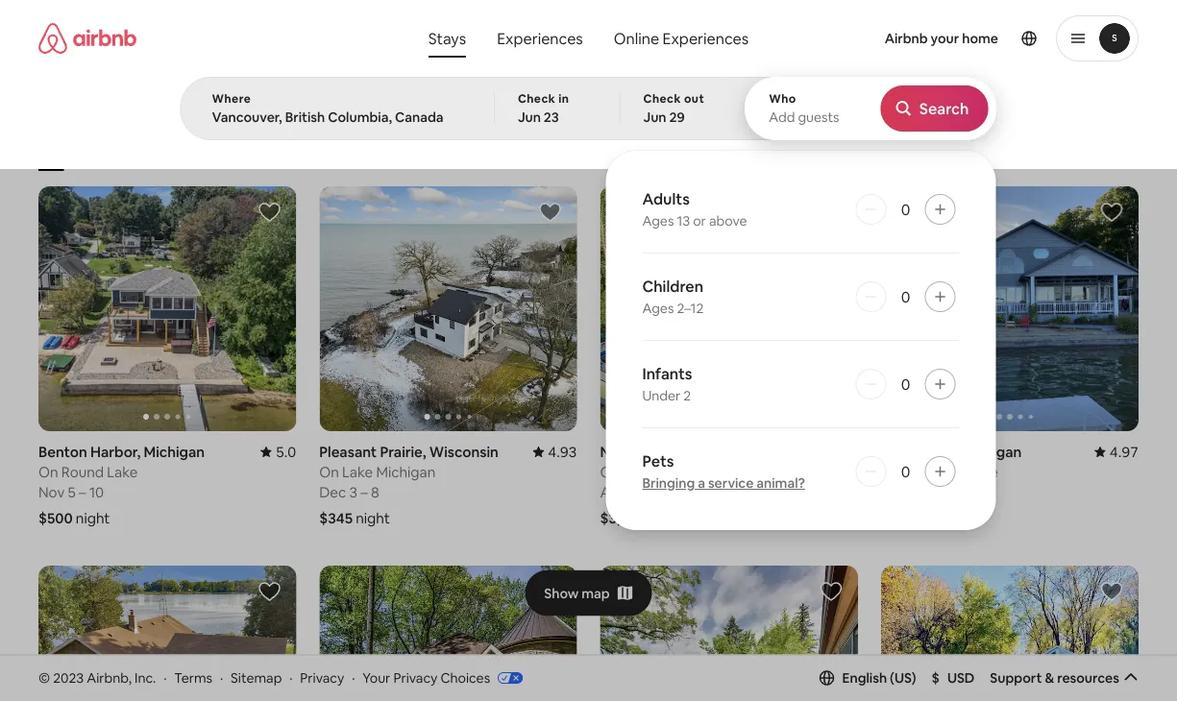 Task type: vqa. For each thing, say whether or not it's contained in the screenshot.
"Experiences" within Online Experiences link
yes



Task type: locate. For each thing, give the bounding box(es) containing it.
privacy right your
[[393, 669, 438, 687]]

diamond
[[904, 463, 964, 481]]

&
[[1045, 670, 1054, 687]]

pets bringing a service animal?
[[642, 451, 805, 492]]

choices
[[440, 669, 490, 687]]

home
[[962, 30, 998, 47]]

english (us)
[[842, 670, 916, 687]]

michigan
[[144, 442, 205, 461], [688, 442, 749, 461], [961, 442, 1022, 461], [376, 463, 436, 481], [657, 463, 716, 481]]

0 horizontal spatial privacy
[[300, 669, 344, 687]]

add to wishlist: benton harbor, michigan image
[[258, 201, 281, 224]]

10 down round
[[89, 483, 104, 501]]

– down diamond
[[921, 483, 929, 501]]

lake inside "cassopolis, michigan on diamond lake nov 5 – 10"
[[968, 463, 998, 481]]

jun for jun 23
[[518, 109, 541, 126]]

amazing
[[179, 142, 227, 157]]

1 horizontal spatial experiences
[[663, 28, 749, 48]]

10
[[89, 483, 104, 501], [932, 483, 946, 501]]

2 0 from the top
[[901, 287, 910, 307]]

on inside the benton harbor, michigan on round lake nov 5 – 10 $500 night
[[38, 463, 58, 481]]

nov up $500
[[38, 483, 65, 501]]

night for 8
[[356, 509, 390, 527]]

lake down 'harbor,'
[[107, 463, 138, 481]]

5 inside "cassopolis, michigan on diamond lake nov 5 – 10"
[[910, 483, 918, 501]]

2 5 from the left
[[910, 483, 918, 501]]

michigan up diamond
[[961, 442, 1022, 461]]

jun for jun 29
[[643, 109, 666, 126]]

harbor,
[[90, 442, 141, 461]]

(us)
[[890, 670, 916, 687]]

1 ages from the top
[[642, 212, 674, 230]]

2 nov from the left
[[881, 483, 907, 501]]

under
[[642, 387, 681, 405]]

lake up 12
[[623, 463, 654, 481]]

0 horizontal spatial 5
[[68, 483, 76, 501]]

aug
[[600, 483, 627, 501]]

check out jun 29
[[643, 91, 705, 126]]

1 horizontal spatial check
[[643, 91, 681, 106]]

show map
[[544, 585, 610, 602]]

0 vertical spatial ages
[[642, 212, 674, 230]]

lake inside the benton harbor, michigan on round lake nov 5 – 10 $500 night
[[107, 463, 138, 481]]

4 0 from the top
[[901, 462, 910, 481]]

– inside new buffalo, michigan on lake michigan aug 12 – 19 $3,429
[[648, 483, 655, 501]]

infants under 2
[[642, 364, 692, 405]]

1 jun from the left
[[518, 109, 541, 126]]

night inside pleasant prairie, wisconsin on lake michigan dec 3 – 8 $345 night
[[356, 509, 390, 527]]

bringing a service animal? button
[[642, 475, 805, 492]]

– down round
[[79, 483, 86, 501]]

on down 'benton'
[[38, 463, 58, 481]]

homes
[[739, 142, 776, 157]]

5 down round
[[68, 483, 76, 501]]

ages inside children ages 2–12
[[642, 300, 674, 317]]

$ usd
[[932, 670, 975, 687]]

2 10 from the left
[[932, 483, 946, 501]]

4 · from the left
[[352, 669, 355, 687]]

nov inside the benton harbor, michigan on round lake nov 5 – 10 $500 night
[[38, 483, 65, 501]]

2 – from the left
[[361, 483, 368, 501]]

· left your
[[352, 669, 355, 687]]

1 – from the left
[[79, 483, 86, 501]]

privacy
[[300, 669, 344, 687], [393, 669, 438, 687]]

0 horizontal spatial 10
[[89, 483, 104, 501]]

experiences
[[497, 28, 583, 48], [663, 28, 749, 48]]

lake
[[107, 463, 138, 481], [342, 463, 373, 481], [623, 463, 654, 481], [968, 463, 998, 481]]

group containing amazing views
[[38, 96, 809, 171]]

english
[[842, 670, 887, 687]]

2 night from the left
[[356, 509, 390, 527]]

3 lake from the left
[[623, 463, 654, 481]]

ages down the adults
[[642, 212, 674, 230]]

check up the 29
[[643, 91, 681, 106]]

1 horizontal spatial nov
[[881, 483, 907, 501]]

ages
[[642, 212, 674, 230], [642, 300, 674, 317]]

online
[[614, 28, 659, 48]]

1 0 from the top
[[901, 199, 910, 219]]

support & resources button
[[990, 670, 1139, 687]]

check up 23
[[518, 91, 556, 106]]

on inside new buffalo, michigan on lake michigan aug 12 – 19 $3,429
[[600, 463, 620, 481]]

– inside "cassopolis, michigan on diamond lake nov 5 – 10"
[[921, 483, 929, 501]]

jun inside check out jun 29
[[643, 109, 666, 126]]

– right 12
[[648, 483, 655, 501]]

·
[[164, 669, 167, 687], [220, 669, 223, 687], [289, 669, 293, 687], [352, 669, 355, 687]]

5
[[68, 483, 76, 501], [910, 483, 918, 501]]

· right inc.
[[164, 669, 167, 687]]

0 horizontal spatial nov
[[38, 483, 65, 501]]

1 10 from the left
[[89, 483, 104, 501]]

amazing views
[[179, 142, 260, 157]]

1 5 from the left
[[68, 483, 76, 501]]

nov
[[38, 483, 65, 501], [881, 483, 907, 501]]

privacy left your
[[300, 669, 344, 687]]

nov down diamond
[[881, 483, 907, 501]]

1 horizontal spatial privacy
[[393, 669, 438, 687]]

1 night from the left
[[76, 509, 110, 527]]

stays tab panel
[[180, 77, 997, 530]]

online experiences link
[[598, 19, 764, 58]]

pleasant prairie, wisconsin on lake michigan dec 3 – 8 $345 night
[[319, 442, 499, 527]]

3 on from the left
[[600, 463, 620, 481]]

what can we help you find? tab list
[[413, 19, 598, 58]]

check inside check in jun 23
[[518, 91, 556, 106]]

display total before taxes
[[941, 126, 1080, 141]]

1 lake from the left
[[107, 463, 138, 481]]

ages inside adults ages 13 or above
[[642, 212, 674, 230]]

0 horizontal spatial night
[[76, 509, 110, 527]]

1 check from the left
[[518, 91, 556, 106]]

– inside the benton harbor, michigan on round lake nov 5 – 10 $500 night
[[79, 483, 86, 501]]

michigan right 'harbor,'
[[144, 442, 205, 461]]

– inside pleasant prairie, wisconsin on lake michigan dec 3 – 8 $345 night
[[361, 483, 368, 501]]

29
[[669, 109, 685, 126]]

ages down the children
[[642, 300, 674, 317]]

1 experiences from the left
[[497, 28, 583, 48]]

on inside pleasant prairie, wisconsin on lake michigan dec 3 – 8 $345 night
[[319, 463, 339, 481]]

airbnb your home link
[[873, 18, 1010, 59]]

sitemap link
[[231, 669, 282, 687]]

or
[[693, 212, 706, 230]]

2 lake from the left
[[342, 463, 373, 481]]

prairie,
[[380, 442, 426, 461]]

3 · from the left
[[289, 669, 293, 687]]

2 jun from the left
[[643, 109, 666, 126]]

night right $500
[[76, 509, 110, 527]]

3 0 from the top
[[901, 374, 910, 394]]

michigan down prairie, at the bottom
[[376, 463, 436, 481]]

new
[[600, 442, 631, 461]]

4.97 out of 5 average rating image
[[1094, 442, 1139, 461]]

0 horizontal spatial jun
[[518, 109, 541, 126]]

0 for adults
[[901, 199, 910, 219]]

10 down diamond
[[932, 483, 946, 501]]

lake right diamond
[[968, 463, 998, 481]]

0 for pets
[[901, 462, 910, 481]]

inc.
[[135, 669, 156, 687]]

on up aug
[[600, 463, 620, 481]]

night
[[76, 509, 110, 527], [356, 509, 390, 527]]

–
[[79, 483, 86, 501], [361, 483, 368, 501], [648, 483, 655, 501], [921, 483, 929, 501]]

remove from wishlist: new buffalo, michigan image
[[539, 580, 562, 603]]

2 check from the left
[[643, 91, 681, 106]]

check inside check out jun 29
[[643, 91, 681, 106]]

10 inside the benton harbor, michigan on round lake nov 5 – 10 $500 night
[[89, 483, 104, 501]]

1 horizontal spatial night
[[356, 509, 390, 527]]

stays button
[[413, 19, 482, 58]]

airbnb,
[[87, 669, 132, 687]]

on up dec
[[319, 463, 339, 481]]

on
[[38, 463, 58, 481], [319, 463, 339, 481], [600, 463, 620, 481], [881, 463, 901, 481]]

check for 23
[[518, 91, 556, 106]]

display
[[941, 126, 981, 141]]

$345
[[319, 509, 353, 527]]

terms link
[[174, 669, 212, 687]]

· left privacy link
[[289, 669, 293, 687]]

on for aug
[[600, 463, 620, 481]]

None search field
[[180, 0, 997, 530]]

your
[[931, 30, 959, 47]]

lake inside pleasant prairie, wisconsin on lake michigan dec 3 – 8 $345 night
[[342, 463, 373, 481]]

1 nov from the left
[[38, 483, 65, 501]]

$
[[932, 670, 940, 687]]

5 down diamond
[[910, 483, 918, 501]]

views
[[230, 142, 260, 157]]

1 vertical spatial ages
[[642, 300, 674, 317]]

0 horizontal spatial experiences
[[497, 28, 583, 48]]

bringing
[[642, 475, 695, 492]]

2 ages from the top
[[642, 300, 674, 317]]

4.93
[[548, 442, 577, 461]]

guests
[[798, 109, 839, 126]]

0 horizontal spatial check
[[518, 91, 556, 106]]

experiences up in
[[497, 28, 583, 48]]

animal?
[[757, 475, 805, 492]]

Where field
[[212, 109, 463, 126]]

1 horizontal spatial 5
[[910, 483, 918, 501]]

10 inside "cassopolis, michigan on diamond lake nov 5 – 10"
[[932, 483, 946, 501]]

resources
[[1057, 670, 1119, 687]]

a
[[698, 475, 705, 492]]

2 on from the left
[[319, 463, 339, 481]]

3 – from the left
[[648, 483, 655, 501]]

add to wishlist: cassopolis, michigan image
[[1100, 201, 1123, 224]]

4 – from the left
[[921, 483, 929, 501]]

map
[[582, 585, 610, 602]]

ages for children
[[642, 300, 674, 317]]

add
[[769, 109, 795, 126]]

ages for adults
[[642, 212, 674, 230]]

lake for pleasant
[[342, 463, 373, 481]]

0
[[901, 199, 910, 219], [901, 287, 910, 307], [901, 374, 910, 394], [901, 462, 910, 481]]

4 on from the left
[[881, 463, 901, 481]]

who add guests
[[769, 91, 839, 126]]

lake up 3
[[342, 463, 373, 481]]

1 on from the left
[[38, 463, 58, 481]]

on inside "cassopolis, michigan on diamond lake nov 5 – 10"
[[881, 463, 901, 481]]

4 lake from the left
[[968, 463, 998, 481]]

night down 8
[[356, 509, 390, 527]]

jun left the 29
[[643, 109, 666, 126]]

lake inside new buffalo, michigan on lake michigan aug 12 – 19 $3,429
[[623, 463, 654, 481]]

group
[[38, 96, 809, 171], [38, 186, 296, 431], [319, 186, 577, 431], [600, 186, 858, 431], [881, 186, 1139, 431], [38, 566, 296, 701], [319, 566, 577, 701], [600, 566, 858, 701], [881, 566, 1139, 701]]

on down cassopolis,
[[881, 463, 901, 481]]

jun left 23
[[518, 109, 541, 126]]

1 privacy from the left
[[300, 669, 344, 687]]

wisconsin
[[429, 442, 499, 461]]

1 horizontal spatial jun
[[643, 109, 666, 126]]

your privacy choices link
[[363, 669, 523, 688]]

· right terms
[[220, 669, 223, 687]]

experiences up out
[[663, 28, 749, 48]]

– right 3
[[361, 483, 368, 501]]

pleasant
[[319, 442, 377, 461]]

jun inside check in jun 23
[[518, 109, 541, 126]]

night inside the benton harbor, michigan on round lake nov 5 – 10 $500 night
[[76, 509, 110, 527]]

0 for infants
[[901, 374, 910, 394]]

1 horizontal spatial 10
[[932, 483, 946, 501]]



Task type: describe. For each thing, give the bounding box(es) containing it.
adults ages 13 or above
[[642, 189, 747, 230]]

terms · sitemap · privacy ·
[[174, 669, 355, 687]]

lake for new
[[623, 463, 654, 481]]

display total before taxes button
[[925, 111, 1139, 157]]

support
[[990, 670, 1042, 687]]

2
[[684, 387, 691, 405]]

airbnb
[[885, 30, 928, 47]]

12
[[630, 483, 644, 501]]

3
[[349, 483, 357, 501]]

taxes
[[1050, 126, 1080, 141]]

2 experiences from the left
[[663, 28, 749, 48]]

check for 29
[[643, 91, 681, 106]]

profile element
[[781, 0, 1139, 77]]

show map button
[[525, 570, 652, 617]]

terms
[[174, 669, 212, 687]]

usd
[[947, 670, 975, 687]]

5.0
[[276, 442, 296, 461]]

tiny homes
[[714, 142, 776, 157]]

adults
[[642, 189, 690, 209]]

michigan up 19 at the right of the page
[[657, 463, 716, 481]]

out
[[684, 91, 705, 106]]

2023
[[53, 669, 84, 687]]

©
[[38, 669, 50, 687]]

michigan inside "cassopolis, michigan on diamond lake nov 5 – 10"
[[961, 442, 1022, 461]]

add to wishlist: dowagiac, michigan image
[[1100, 580, 1123, 603]]

check in jun 23
[[518, 91, 569, 126]]

tiny
[[714, 142, 737, 157]]

michigan up bringing a service animal? button
[[688, 442, 749, 461]]

above
[[709, 212, 747, 230]]

omg!
[[641, 142, 672, 157]]

cassopolis,
[[881, 442, 958, 461]]

children
[[642, 276, 703, 296]]

experiences inside button
[[497, 28, 583, 48]]

0 for children
[[901, 287, 910, 307]]

lake for cassopolis,
[[968, 463, 998, 481]]

2 privacy from the left
[[393, 669, 438, 687]]

michigan inside the benton harbor, michigan on round lake nov 5 – 10 $500 night
[[144, 442, 205, 461]]

in
[[559, 91, 569, 106]]

8
[[371, 483, 379, 501]]

experiences button
[[482, 19, 598, 58]]

4.97
[[1110, 442, 1139, 461]]

$500
[[38, 509, 73, 527]]

before
[[1011, 126, 1048, 141]]

show
[[544, 585, 579, 602]]

buffalo,
[[634, 442, 685, 461]]

none search field containing stays
[[180, 0, 997, 530]]

sitemap
[[231, 669, 282, 687]]

$3,429
[[600, 509, 646, 527]]

19
[[658, 483, 672, 501]]

add to wishlist: elkhorn, wisconsin image
[[258, 580, 281, 603]]

your privacy choices
[[363, 669, 490, 687]]

– for 12
[[648, 483, 655, 501]]

add to wishlist: pleasant prairie, wisconsin image
[[539, 201, 562, 224]]

23
[[544, 109, 559, 126]]

13
[[677, 212, 690, 230]]

support & resources
[[990, 670, 1119, 687]]

– for 5
[[79, 483, 86, 501]]

infants
[[642, 364, 692, 383]]

2 · from the left
[[220, 669, 223, 687]]

– for 3
[[361, 483, 368, 501]]

on for nov
[[38, 463, 58, 481]]

round
[[61, 463, 104, 481]]

new buffalo, michigan on lake michigan aug 12 – 19 $3,429
[[600, 442, 749, 527]]

total
[[983, 126, 1009, 141]]

5.0 out of 5 average rating image
[[260, 442, 296, 461]]

pets
[[642, 451, 674, 471]]

michigan inside pleasant prairie, wisconsin on lake michigan dec 3 – 8 $345 night
[[376, 463, 436, 481]]

2–12
[[677, 300, 704, 317]]

on for dec
[[319, 463, 339, 481]]

service
[[708, 475, 754, 492]]

dec
[[319, 483, 346, 501]]

5 inside the benton harbor, michigan on round lake nov 5 – 10 $500 night
[[68, 483, 76, 501]]

airbnb your home
[[885, 30, 998, 47]]

night for 10
[[76, 509, 110, 527]]

stays
[[428, 28, 466, 48]]

© 2023 airbnb, inc. ·
[[38, 669, 167, 687]]

add to wishlist: fox lake, illinois image
[[819, 580, 843, 603]]

where
[[212, 91, 251, 106]]

benton harbor, michigan on round lake nov 5 – 10 $500 night
[[38, 442, 205, 527]]

benton
[[38, 442, 87, 461]]

who
[[769, 91, 796, 106]]

1 · from the left
[[164, 669, 167, 687]]

nov inside "cassopolis, michigan on diamond lake nov 5 – 10"
[[881, 483, 907, 501]]

your
[[363, 669, 390, 687]]

cassopolis, michigan on diamond lake nov 5 – 10
[[881, 442, 1022, 501]]

children ages 2–12
[[642, 276, 704, 317]]

4.93 out of 5 average rating image
[[533, 442, 577, 461]]

english (us) button
[[819, 670, 916, 687]]



